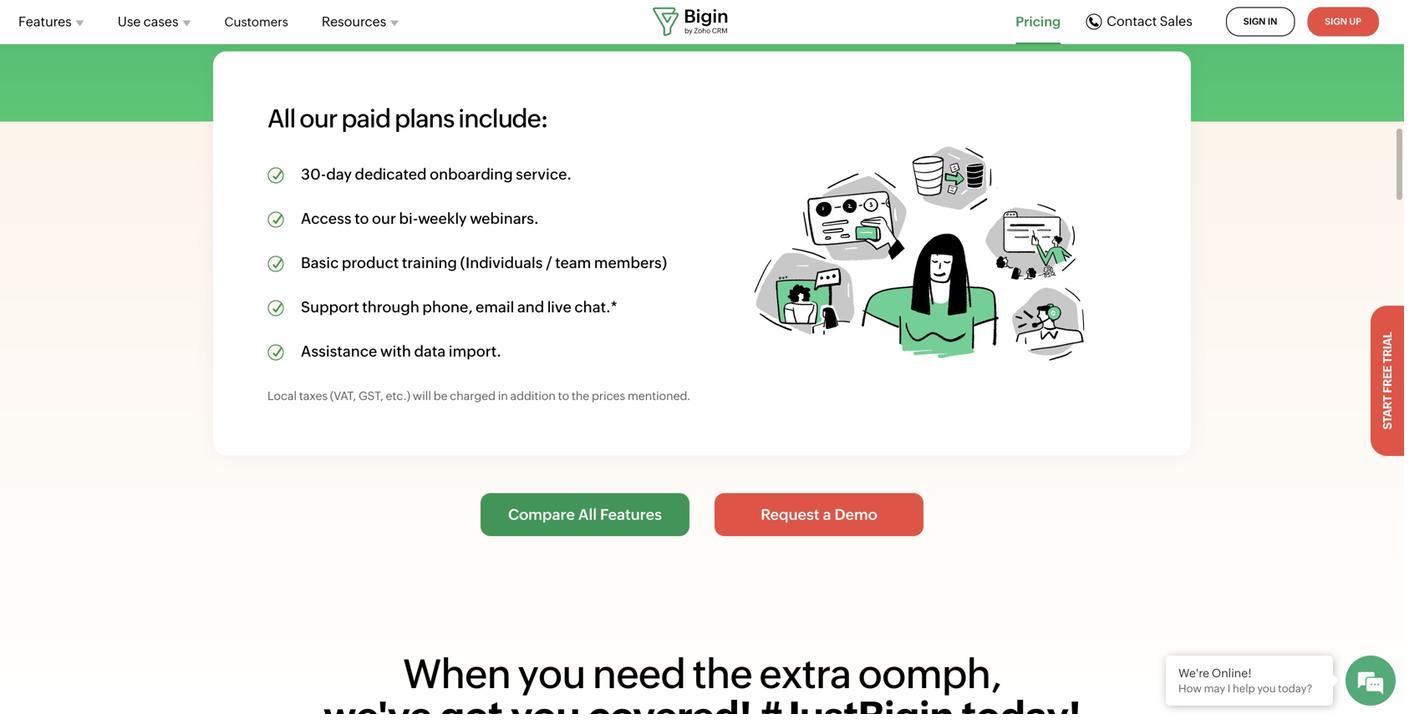 Task type: describe. For each thing, give the bounding box(es) containing it.
1 horizontal spatial to
[[558, 389, 569, 403]]

(vat,
[[330, 389, 356, 403]]

product
[[342, 254, 399, 271]]

taxes
[[299, 389, 328, 403]]

in
[[498, 389, 508, 403]]

email
[[476, 299, 514, 316]]

we're
[[1179, 667, 1209, 680]]

all our paid plans include:
[[267, 104, 548, 133]]

addition
[[510, 389, 556, 403]]

and
[[517, 299, 544, 316]]

trial
[[1381, 332, 1394, 364]]

mentioned.
[[628, 389, 691, 403]]

i
[[1228, 683, 1231, 695]]

0 vertical spatial the
[[572, 389, 589, 403]]

compare
[[508, 506, 575, 524]]

chat.*
[[574, 299, 618, 316]]

basic
[[301, 254, 339, 271]]

pricing
[[1016, 14, 1061, 29]]

start
[[1381, 396, 1394, 430]]

30-
[[301, 166, 326, 183]]

extra
[[759, 652, 851, 698]]

oomph,
[[858, 652, 1001, 698]]

day
[[326, 166, 352, 183]]

1 horizontal spatial the
[[692, 652, 752, 698]]

0 vertical spatial our
[[299, 104, 337, 133]]

when you need the extra oomph,
[[403, 652, 1001, 698]]

demo
[[835, 506, 877, 524]]

sign in link
[[1226, 7, 1295, 36]]

through
[[362, 299, 420, 316]]

access
[[301, 210, 352, 227]]

prices
[[592, 389, 625, 403]]

cases
[[143, 14, 178, 29]]

0 vertical spatial features
[[18, 14, 72, 29]]

sign
[[1325, 16, 1347, 27]]

will
[[413, 389, 431, 403]]

gst,
[[359, 389, 383, 403]]

0 horizontal spatial you
[[518, 652, 585, 698]]

free
[[1381, 366, 1394, 394]]

local taxes (vat, gst, etc.) will be charged in addition to the prices mentioned.
[[267, 389, 691, 403]]

compare all features
[[508, 506, 662, 524]]

you inside 'we're online! how may i help you today?'
[[1257, 683, 1276, 695]]

help
[[1233, 683, 1255, 695]]

start free trial
[[1381, 332, 1394, 430]]

1 horizontal spatial all
[[578, 506, 597, 524]]

contact sales
[[1107, 14, 1193, 29]]

bigin plans include image
[[752, 120, 1087, 387]]

use
[[118, 14, 141, 29]]

sales
[[1160, 14, 1193, 29]]

today?
[[1278, 683, 1313, 695]]



Task type: locate. For each thing, give the bounding box(es) containing it.
when
[[403, 652, 511, 698]]

the left extra
[[692, 652, 752, 698]]

members)
[[594, 254, 667, 271]]

data
[[414, 343, 446, 360]]

to
[[355, 210, 369, 227], [558, 389, 569, 403]]

be
[[434, 389, 448, 403]]

our
[[299, 104, 337, 133], [372, 210, 396, 227]]

charged
[[450, 389, 496, 403]]

compare all features link
[[481, 493, 690, 537]]

request a demo
[[761, 506, 877, 524]]

to right access
[[355, 210, 369, 227]]

sign in
[[1244, 16, 1277, 27]]

assistance
[[301, 343, 377, 360]]

up
[[1349, 16, 1362, 27]]

start free trial link
[[1371, 306, 1404, 456]]

0 vertical spatial all
[[267, 104, 295, 133]]

access to our bi-weekly webinars.
[[301, 210, 539, 227]]

training
[[402, 254, 457, 271]]

1 vertical spatial to
[[558, 389, 569, 403]]

we're online! how may i help you today?
[[1179, 667, 1313, 695]]

team
[[555, 254, 591, 271]]

include:
[[458, 104, 548, 133]]

the
[[572, 389, 589, 403], [692, 652, 752, 698]]

local
[[267, 389, 297, 403]]

our left the paid
[[299, 104, 337, 133]]

0 horizontal spatial all
[[267, 104, 295, 133]]

request
[[761, 506, 820, 524]]

customers link
[[224, 5, 288, 39]]

a
[[823, 506, 831, 524]]

service.
[[516, 166, 572, 183]]

/
[[546, 254, 552, 271]]

in
[[1268, 16, 1277, 27]]

all
[[267, 104, 295, 133], [578, 506, 597, 524]]

bi-
[[399, 210, 418, 227]]

may
[[1204, 683, 1225, 695]]

plans
[[395, 104, 454, 133]]

support through phone, email and live chat.*
[[301, 299, 618, 316]]

our left bi-
[[372, 210, 396, 227]]

1 horizontal spatial you
[[1257, 683, 1276, 695]]

sign up link
[[1307, 7, 1379, 36]]

contact sales link
[[1086, 14, 1193, 30]]

support
[[301, 299, 359, 316]]

0 vertical spatial to
[[355, 210, 369, 227]]

with
[[380, 343, 411, 360]]

request a demo link
[[715, 493, 924, 537]]

weekly
[[418, 210, 467, 227]]

onboarding
[[430, 166, 513, 183]]

customers
[[224, 15, 288, 29]]

1 vertical spatial our
[[372, 210, 396, 227]]

30-day dedicated onboarding service.
[[301, 166, 572, 183]]

1 horizontal spatial our
[[372, 210, 396, 227]]

0 horizontal spatial the
[[572, 389, 589, 403]]

sign up
[[1325, 16, 1362, 27]]

need
[[592, 652, 685, 698]]

assistance with data import.
[[301, 343, 501, 360]]

live
[[547, 299, 572, 316]]

contact
[[1107, 14, 1157, 29]]

to right the addition
[[558, 389, 569, 403]]

import.
[[449, 343, 501, 360]]

dedicated
[[355, 166, 427, 183]]

phone,
[[422, 299, 473, 316]]

webinars.
[[470, 210, 539, 227]]

(individuals
[[460, 254, 543, 271]]

0 horizontal spatial our
[[299, 104, 337, 133]]

1 vertical spatial features
[[600, 506, 662, 524]]

features
[[18, 14, 72, 29], [600, 506, 662, 524]]

online!
[[1212, 667, 1252, 680]]

you
[[518, 652, 585, 698], [1257, 683, 1276, 695]]

1 vertical spatial the
[[692, 652, 752, 698]]

etc.)
[[386, 389, 410, 403]]

1 vertical spatial all
[[578, 506, 597, 524]]

sign
[[1244, 16, 1266, 27]]

paid
[[341, 104, 390, 133]]

use cases
[[118, 14, 178, 29]]

how
[[1179, 683, 1202, 695]]

resources
[[322, 14, 386, 29]]

1 horizontal spatial features
[[600, 506, 662, 524]]

basic product training (individuals / team members)
[[301, 254, 667, 271]]

0 horizontal spatial features
[[18, 14, 72, 29]]

pricing link
[[1016, 12, 1061, 32]]

the left prices
[[572, 389, 589, 403]]

0 horizontal spatial to
[[355, 210, 369, 227]]



Task type: vqa. For each thing, say whether or not it's contained in the screenshot.
chat.*
yes



